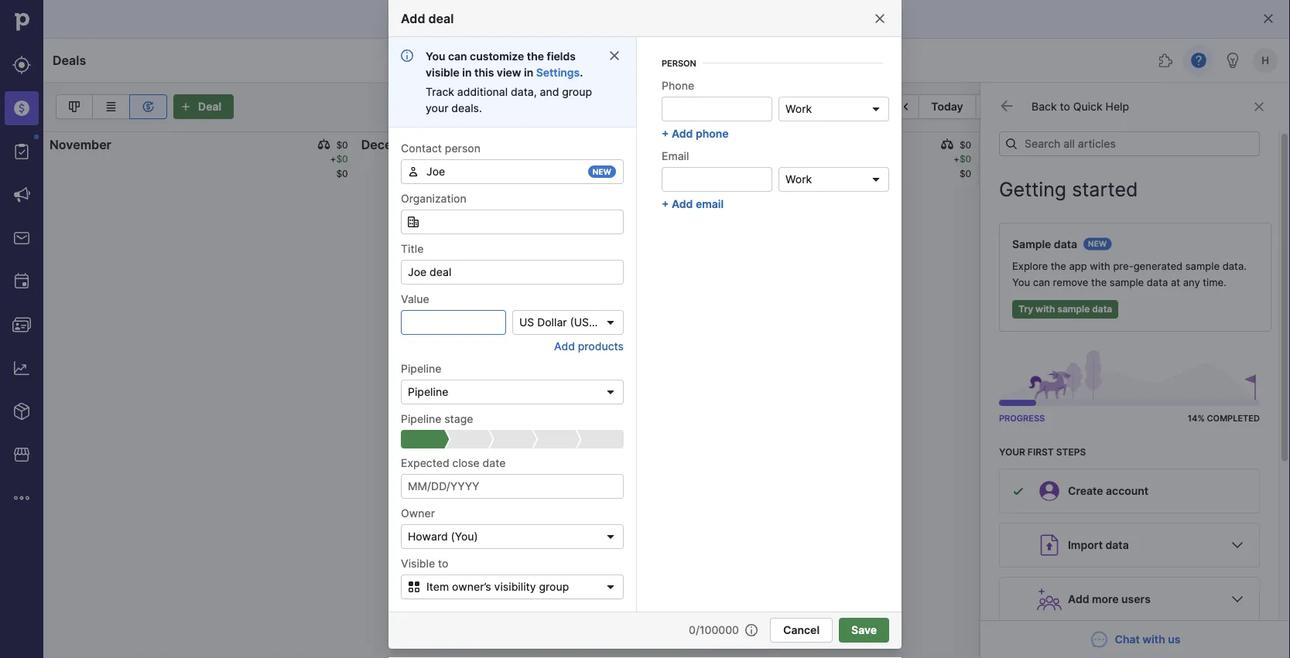 Task type: vqa. For each thing, say whether or not it's contained in the screenshot.
the Company associated with Company Browns Enterprise
no



Task type: locate. For each thing, give the bounding box(es) containing it.
first
[[1028, 447, 1054, 458]]

data down explore the app with pre-generated sample data. you can remove the sample data at any time.
[[1092, 304, 1112, 315]]

remove
[[1053, 277, 1089, 289]]

the right the remove
[[1091, 277, 1107, 289]]

2 + $0 $0 from the left
[[953, 154, 971, 180]]

0 horizontal spatial to
[[438, 557, 448, 570]]

today
[[931, 100, 963, 113]]

november
[[50, 137, 111, 152]]

value
[[401, 293, 429, 306]]

phone
[[662, 79, 694, 92]]

leads image
[[12, 56, 31, 74]]

0 vertical spatial you
[[426, 50, 445, 63]]

import data
[[1068, 539, 1129, 552]]

+
[[662, 127, 669, 140], [330, 154, 336, 165], [953, 154, 960, 165], [662, 197, 669, 211]]

None text field
[[401, 159, 624, 184], [662, 167, 772, 192], [401, 210, 624, 235], [401, 260, 624, 285], [401, 159, 624, 184], [662, 167, 772, 192], [401, 210, 624, 235], [401, 260, 624, 285]]

+ add phone
[[662, 127, 729, 140]]

us
[[519, 316, 534, 329]]

add for add more users
[[1068, 593, 1089, 606]]

generated
[[1134, 260, 1183, 272]]

0 vertical spatial work field
[[779, 97, 889, 122]]

pipeline button
[[401, 380, 624, 405]]

you down explore
[[1012, 277, 1030, 289]]

group down .
[[562, 85, 592, 98]]

1 vertical spatial sample
[[1110, 277, 1144, 289]]

person button
[[649, 54, 883, 73]]

group right visibility
[[539, 581, 569, 594]]

1 vertical spatial group
[[539, 581, 569, 594]]

sample down the remove
[[1057, 304, 1090, 315]]

pipeline inside button
[[1059, 100, 1101, 113]]

1 horizontal spatial you
[[1012, 277, 1030, 289]]

2 horizontal spatial with
[[1143, 633, 1165, 647]]

with inside explore the app with pre-generated sample data. you can remove the sample data at any time.
[[1090, 260, 1110, 272]]

phone
[[696, 127, 729, 140]]

1 work from the top
[[786, 103, 812, 116]]

2 work button from the top
[[779, 167, 889, 192]]

1 vertical spatial work
[[786, 173, 812, 186]]

help
[[1106, 100, 1129, 113]]

color primary image
[[608, 50, 621, 62], [1255, 101, 1274, 113], [870, 103, 882, 115], [1005, 138, 1018, 150], [629, 139, 642, 151], [941, 139, 953, 151], [1253, 139, 1265, 151], [407, 166, 419, 178], [870, 173, 882, 186], [407, 216, 419, 228], [604, 317, 617, 329], [604, 386, 617, 399], [1228, 536, 1247, 555], [405, 581, 423, 594], [601, 581, 620, 594], [1228, 591, 1247, 609], [745, 625, 758, 637]]

add left deal
[[401, 11, 425, 26]]

with for try with sample data
[[1036, 304, 1055, 315]]

1 horizontal spatial color secondary image
[[1250, 101, 1268, 113]]

2 horizontal spatial the
[[1091, 277, 1107, 289]]

0 horizontal spatial can
[[448, 50, 467, 63]]

title
[[401, 242, 424, 255]]

1 + $0 $0 from the left
[[330, 154, 348, 180]]

owner's
[[452, 581, 491, 594]]

deal
[[198, 100, 221, 113]]

work button
[[779, 97, 889, 122], [779, 167, 889, 192]]

explore
[[1012, 260, 1048, 272]]

try with sample data button
[[1012, 300, 1118, 319]]

to
[[1060, 100, 1070, 113], [438, 557, 448, 570]]

color secondary image right next month image
[[999, 98, 1015, 114]]

add down us dollar (usd) "field"
[[554, 340, 575, 353]]

+ add email
[[662, 197, 724, 211]]

1 vertical spatial the
[[1051, 260, 1066, 272]]

started
[[1072, 178, 1138, 201]]

None field
[[401, 210, 624, 235]]

1 vertical spatial work button
[[779, 167, 889, 192]]

deals
[[53, 53, 86, 68]]

color primary image
[[874, 12, 886, 25], [1262, 12, 1275, 25], [1038, 101, 1056, 113], [1104, 101, 1123, 113], [1136, 101, 1155, 113], [1237, 101, 1255, 113], [318, 139, 330, 151], [604, 531, 617, 543]]

2 work field from the top
[[779, 167, 889, 192]]

1 horizontal spatial + $0 $0
[[953, 154, 971, 180]]

steps
[[1056, 447, 1086, 458]]

1 vertical spatial you
[[1012, 277, 1030, 289]]

pipeline button
[[1034, 94, 1126, 119]]

work
[[786, 103, 812, 116], [786, 173, 812, 186]]

pipeline
[[1059, 100, 1101, 113], [401, 362, 441, 375], [408, 386, 448, 399], [401, 413, 441, 426]]

1 horizontal spatial in
[[524, 66, 533, 79]]

0 vertical spatial can
[[448, 50, 467, 63]]

2 work from the top
[[786, 173, 812, 186]]

menu
[[0, 0, 43, 659]]

1 horizontal spatial to
[[1060, 100, 1070, 113]]

item owner's visibility group button
[[401, 575, 624, 600]]

add more users
[[1068, 593, 1151, 606]]

us
[[1168, 633, 1181, 647]]

data inside explore the app with pre-generated sample data. you can remove the sample data at any time.
[[1147, 277, 1168, 289]]

can up visible
[[448, 50, 467, 63]]

color undefined image
[[12, 142, 31, 161]]

deals image
[[12, 99, 31, 118]]

add for add products
[[554, 340, 575, 353]]

with inside try with sample data button
[[1036, 304, 1055, 315]]

add for add deal
[[401, 11, 425, 26]]

sample up 'any'
[[1185, 260, 1220, 272]]

activities image
[[12, 272, 31, 291]]

14%
[[1188, 414, 1205, 424]]

previous month image
[[896, 101, 915, 113]]

quick help image
[[1190, 51, 1208, 70]]

0/100000
[[689, 624, 739, 637]]

0 horizontal spatial in
[[462, 66, 472, 79]]

2024
[[725, 137, 756, 152]]

(you)
[[451, 531, 478, 544]]

color secondary image down h "button"
[[1250, 101, 1268, 113]]

color info image
[[401, 50, 413, 62]]

color primary image inside us dollar (usd) popup button
[[604, 317, 617, 329]]

new field
[[401, 159, 624, 184]]

quick add image
[[803, 51, 822, 70]]

1 vertical spatial with
[[1036, 304, 1055, 315]]

1 horizontal spatial the
[[1051, 260, 1066, 272]]

group inside button
[[539, 581, 569, 594]]

expected
[[401, 457, 449, 470]]

the left fields
[[527, 50, 544, 63]]

0 vertical spatial the
[[527, 50, 544, 63]]

Work field
[[779, 97, 889, 122], [779, 167, 889, 192]]

0 horizontal spatial sample
[[1057, 304, 1090, 315]]

1 work button from the top
[[779, 97, 889, 122]]

home image
[[10, 10, 33, 33]]

0 horizontal spatial the
[[527, 50, 544, 63]]

0 horizontal spatial with
[[1036, 304, 1055, 315]]

with left "us"
[[1143, 633, 1165, 647]]

with right app
[[1090, 260, 1110, 272]]

0 horizontal spatial you
[[426, 50, 445, 63]]

color primary image inside new 'field'
[[407, 166, 419, 178]]

add left more
[[1068, 593, 1089, 606]]

us dollar (usd) button
[[512, 310, 624, 335]]

0 vertical spatial work button
[[779, 97, 889, 122]]

to up the "item"
[[438, 557, 448, 570]]

data inside button
[[1092, 304, 1112, 315]]

color primary image inside howard (you) popup button
[[604, 531, 617, 543]]

color secondary image
[[999, 98, 1015, 114], [1250, 101, 1268, 113]]

create account
[[1068, 485, 1149, 498]]

sample
[[1185, 260, 1220, 272], [1110, 277, 1144, 289], [1057, 304, 1090, 315]]

jump forward 4 months image
[[1005, 101, 1024, 113]]

+ $0 $0 for november
[[330, 154, 348, 180]]

explore the app with pre-generated sample data. you can remove the sample data at any time.
[[1012, 260, 1247, 289]]

0 vertical spatial sample
[[1185, 260, 1220, 272]]

1 work field from the top
[[779, 97, 889, 122]]

you
[[426, 50, 445, 63], [1012, 277, 1030, 289]]

in right view
[[524, 66, 533, 79]]

+ $0 $0 for january 2024
[[953, 154, 971, 180]]

app
[[1069, 260, 1087, 272]]

completed
[[1207, 414, 1260, 424]]

close
[[452, 457, 480, 470]]

with right try
[[1036, 304, 1055, 315]]

0 horizontal spatial + $0 $0
[[330, 154, 348, 180]]

.
[[580, 66, 583, 79]]

sample inside button
[[1057, 304, 1090, 315]]

pipeline stage
[[401, 413, 473, 426]]

add up email
[[672, 127, 693, 140]]

data down generated
[[1147, 277, 1168, 289]]

1 vertical spatial work field
[[779, 167, 889, 192]]

sample down pre-
[[1110, 277, 1144, 289]]

the left app
[[1051, 260, 1066, 272]]

to for back
[[1060, 100, 1070, 113]]

color positive image
[[1012, 485, 1025, 498]]

settings
[[536, 66, 580, 79]]

None text field
[[662, 97, 772, 122], [401, 310, 506, 335], [662, 97, 772, 122], [401, 310, 506, 335]]

stage
[[444, 413, 473, 426]]

save
[[851, 624, 877, 637]]

0 vertical spatial with
[[1090, 260, 1110, 272]]

your
[[999, 447, 1025, 458]]

0 vertical spatial to
[[1060, 100, 1070, 113]]

2023
[[426, 137, 458, 152]]

dollar
[[537, 316, 567, 329]]

us dollar (usd)
[[519, 316, 601, 329]]

deals.
[[451, 101, 482, 115]]

add
[[401, 11, 425, 26], [672, 127, 693, 140], [672, 197, 693, 211], [554, 340, 575, 353], [1068, 593, 1089, 606]]

2 vertical spatial with
[[1143, 633, 1165, 647]]

january
[[673, 137, 721, 152]]

US Dollar (USD) field
[[512, 310, 624, 335]]

in left this
[[462, 66, 472, 79]]

1 vertical spatial can
[[1033, 277, 1050, 289]]

0 vertical spatial group
[[562, 85, 592, 98]]

1 horizontal spatial can
[[1033, 277, 1050, 289]]

menu item
[[0, 87, 43, 130]]

data right import
[[1106, 539, 1129, 552]]

1 horizontal spatial with
[[1090, 260, 1110, 272]]

to right back
[[1060, 100, 1070, 113]]

you up visible
[[426, 50, 445, 63]]

contact person
[[401, 142, 481, 155]]

0 vertical spatial work
[[786, 103, 812, 116]]

deal
[[428, 11, 454, 26]]

1 vertical spatial to
[[438, 557, 448, 570]]

the
[[527, 50, 544, 63], [1051, 260, 1066, 272], [1091, 277, 1107, 289]]

quick
[[1073, 100, 1103, 113]]

can down explore
[[1033, 277, 1050, 289]]

2 vertical spatial sample
[[1057, 304, 1090, 315]]

try
[[1019, 304, 1033, 315]]

2 in from the left
[[524, 66, 533, 79]]



Task type: describe. For each thing, give the bounding box(es) containing it.
account
[[1106, 485, 1149, 498]]

december
[[361, 137, 423, 152]]

work button for + add phone
[[779, 97, 889, 122]]

work button for + add email
[[779, 167, 889, 192]]

users
[[1122, 593, 1151, 606]]

email
[[696, 197, 724, 211]]

2 horizontal spatial sample
[[1185, 260, 1220, 272]]

color primary inverted image
[[176, 101, 195, 113]]

forecast image
[[139, 98, 157, 116]]

person
[[662, 58, 696, 68]]

the inside you can customize the fields visible in this view in
[[527, 50, 544, 63]]

contact
[[401, 142, 442, 155]]

insights image
[[12, 359, 31, 378]]

progress
[[999, 414, 1045, 424]]

view
[[497, 66, 521, 79]]

any
[[1183, 277, 1200, 289]]

h
[[1262, 54, 1269, 66]]

visibility
[[494, 581, 536, 594]]

2 vertical spatial the
[[1091, 277, 1107, 289]]

0 horizontal spatial color secondary image
[[999, 98, 1015, 114]]

group inside track additional data, and group your deals.
[[562, 85, 592, 98]]

products image
[[12, 402, 31, 421]]

save button
[[839, 618, 889, 643]]

work field for email
[[779, 167, 889, 192]]

add products
[[554, 340, 624, 353]]

to for visible
[[438, 557, 448, 570]]

you can customize the fields visible in this view in
[[426, 50, 576, 79]]

work for add phone
[[786, 103, 812, 116]]

add deal
[[401, 11, 454, 26]]

14% completed
[[1188, 414, 1260, 424]]

data,
[[511, 85, 537, 98]]

Pipeline field
[[401, 380, 624, 405]]

list image
[[102, 98, 120, 116]]

item owner's visibility group
[[426, 581, 569, 594]]

new
[[1088, 240, 1107, 249]]

cancel
[[783, 624, 820, 637]]

and
[[540, 85, 559, 98]]

next month image
[[980, 101, 998, 113]]

back to quick help
[[1032, 100, 1129, 113]]

expected close date
[[401, 457, 506, 470]]

track additional data, and group your deals.
[[426, 85, 592, 115]]

Howard (You) field
[[401, 525, 624, 549]]

jump back 4 months image
[[871, 101, 890, 113]]

sales assistant image
[[1224, 51, 1242, 70]]

can inside explore the app with pre-generated sample data. you can remove the sample data at any time.
[[1033, 277, 1050, 289]]

work for add email
[[786, 173, 812, 186]]

products
[[578, 340, 624, 353]]

fields
[[547, 50, 576, 63]]

add left email
[[672, 197, 693, 211]]

december 2023
[[361, 137, 458, 152]]

color primary image inside pipeline popup button
[[604, 386, 617, 399]]

visible
[[401, 557, 435, 570]]

with for chat with us
[[1143, 633, 1165, 647]]

1 in from the left
[[462, 66, 472, 79]]

MM/DD/YYYY text field
[[401, 474, 624, 499]]

pipeline inside popup button
[[408, 386, 448, 399]]

howard
[[408, 531, 448, 544]]

import
[[1068, 539, 1103, 552]]

you inside explore the app with pre-generated sample data. you can remove the sample data at any time.
[[1012, 277, 1030, 289]]

1 horizontal spatial sample
[[1110, 277, 1144, 289]]

today button
[[919, 94, 976, 119]]

data.
[[1223, 260, 1247, 272]]

additional
[[457, 85, 508, 98]]

time.
[[1203, 277, 1227, 289]]

sample data
[[1012, 238, 1077, 251]]

data up app
[[1054, 238, 1077, 251]]

getting started
[[999, 178, 1138, 201]]

Search Pipedrive field
[[506, 45, 784, 76]]

february
[[985, 137, 1038, 152]]

you inside you can customize the fields visible in this view in
[[426, 50, 445, 63]]

sample
[[1012, 238, 1051, 251]]

contacts image
[[12, 316, 31, 334]]

pipeline image
[[65, 98, 84, 116]]

try with sample data
[[1019, 304, 1112, 315]]

campaigns image
[[12, 186, 31, 204]]

settings .
[[536, 66, 583, 79]]

track
[[426, 85, 454, 98]]

email
[[662, 149, 689, 163]]

deal button
[[173, 94, 234, 119]]

at
[[1171, 277, 1180, 289]]

your first steps
[[999, 447, 1086, 458]]

visible to
[[401, 557, 448, 570]]

customize
[[470, 50, 524, 63]]

work field for phone
[[779, 97, 889, 122]]

visible
[[426, 66, 460, 79]]

person
[[445, 142, 481, 155]]

$0 $0
[[1271, 154, 1283, 180]]

can inside you can customize the fields visible in this view in
[[448, 50, 467, 63]]

Search all articles text field
[[999, 132, 1260, 156]]

january 2024
[[673, 137, 756, 152]]

howard (you)
[[408, 531, 478, 544]]

chat with us
[[1115, 633, 1181, 647]]

more image
[[12, 489, 31, 508]]

getting
[[999, 178, 1067, 201]]

marketplace image
[[12, 446, 31, 464]]

h button
[[1250, 45, 1281, 76]]

sales inbox image
[[12, 229, 31, 248]]

owner
[[401, 507, 435, 520]]

howard (you) button
[[401, 525, 624, 549]]

back
[[1032, 100, 1057, 113]]

this
[[474, 66, 494, 79]]

your
[[426, 101, 449, 115]]

new
[[593, 167, 611, 176]]



